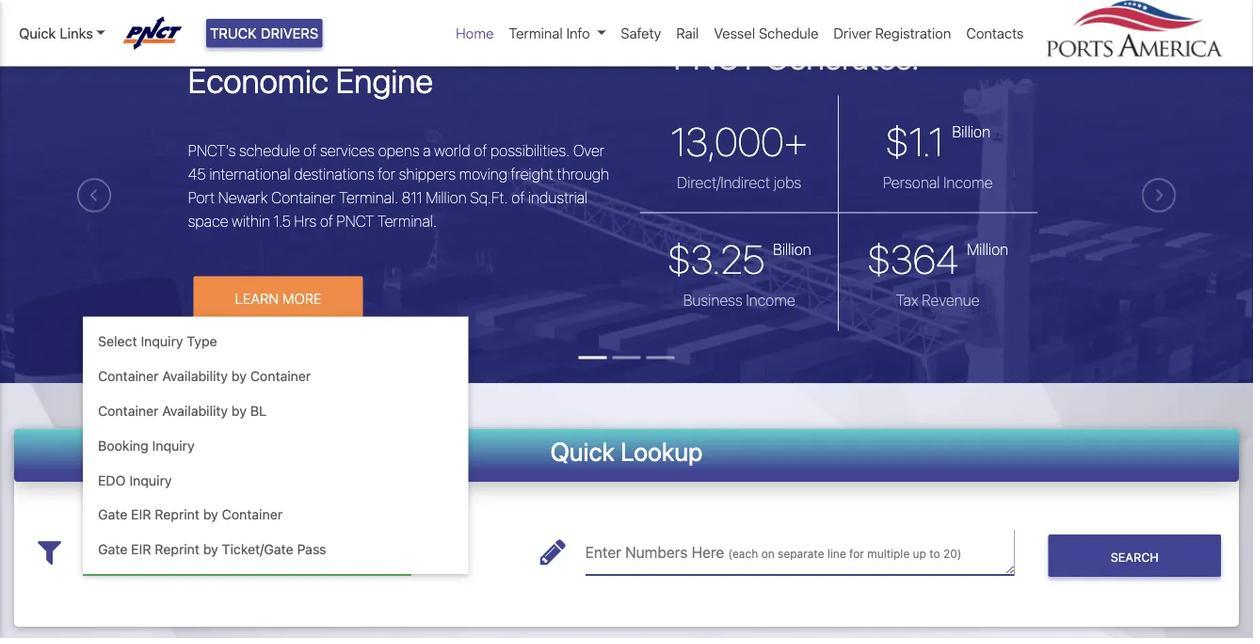 Task type: describe. For each thing, give the bounding box(es) containing it.
inquiry for select
[[141, 334, 183, 350]]

schedule
[[759, 25, 819, 41]]

direct/indirect
[[677, 174, 770, 192]]

multiple
[[868, 548, 910, 561]]

inquiry for edo
[[129, 473, 172, 489]]

rail
[[677, 25, 699, 41]]

truck drivers link
[[206, 19, 322, 48]]

bl
[[250, 403, 267, 419]]

quick for quick links
[[19, 25, 56, 41]]

reprint for container
[[155, 507, 200, 523]]

$1.1 billion
[[885, 118, 991, 165]]

by up container availability by bl
[[232, 369, 247, 385]]

business income
[[683, 292, 796, 309]]

edo inquiry
[[98, 473, 172, 489]]

by left bl
[[232, 403, 247, 419]]

container down select
[[98, 369, 159, 385]]

registration
[[875, 25, 952, 41]]

$1.1
[[885, 118, 944, 165]]

driver registration
[[834, 25, 952, 41]]

services
[[320, 142, 375, 160]]

home link
[[448, 15, 501, 51]]

availability for container
[[162, 369, 228, 385]]

truck drivers
[[210, 25, 319, 41]]

container inside pnct's schedule of services opens a world of possibilities.                                 over 45 international destinations for shippers moving freight through port newark container terminal.                                 811 million sq.ft. of industrial space within 1.5 hrs of pnct terminal.
[[271, 189, 336, 207]]

learn more
[[235, 290, 322, 307]]

learn
[[235, 290, 279, 307]]

welcome to port newmark container terminal image
[[0, 8, 1254, 490]]

terminal info link
[[501, 15, 613, 51]]

vessel
[[714, 25, 756, 41]]

for inside pnct's schedule of services opens a world of possibilities.                                 over 45 international destinations for shippers moving freight through port newark container terminal.                                 811 million sq.ft. of industrial space within 1.5 hrs of pnct terminal.
[[378, 166, 396, 184]]

lookup
[[621, 437, 703, 467]]

possibilities.
[[491, 142, 570, 160]]

more
[[282, 290, 322, 307]]

quick lookup
[[551, 437, 703, 467]]

income for $3.25
[[746, 292, 796, 309]]

1 vertical spatial terminal.
[[378, 213, 437, 231]]

terminal
[[509, 25, 563, 41]]

sq.ft.
[[470, 189, 508, 207]]

of right hrs
[[320, 213, 333, 231]]

personal
[[883, 174, 940, 192]]

million inside $364 million
[[967, 241, 1009, 259]]

schedule
[[239, 142, 300, 160]]

terminal info
[[509, 25, 590, 41]]

gate eir reprint by ticket/gate pass
[[98, 542, 326, 558]]

personal income
[[883, 174, 993, 192]]

$3.25 billion
[[667, 236, 812, 283]]

20)
[[944, 548, 962, 561]]

generates:
[[766, 37, 919, 77]]

1.5
[[274, 213, 291, 231]]

container availability by bl
[[98, 403, 267, 419]]

tax revenue
[[896, 292, 980, 309]]

vessel schedule
[[714, 25, 819, 41]]

tax
[[896, 292, 919, 309]]

13,000+ direct/indirect jobs
[[671, 118, 808, 192]]

booking
[[98, 438, 149, 454]]

enter
[[586, 544, 622, 562]]

economic engine
[[188, 61, 433, 101]]

vessel schedule link
[[707, 15, 826, 51]]

opens
[[378, 142, 420, 160]]

by up gate eir reprint by ticket/gate pass
[[203, 507, 218, 523]]

45
[[188, 166, 206, 184]]

business
[[683, 292, 743, 309]]

links
[[60, 25, 93, 41]]

billion for $3.25
[[773, 241, 812, 259]]

destinations
[[294, 166, 374, 184]]

here
[[692, 544, 725, 562]]

13,000+
[[671, 118, 808, 165]]

contacts link
[[959, 15, 1032, 51]]

by down gate eir reprint by container
[[203, 542, 218, 558]]

to
[[930, 548, 941, 561]]

space
[[188, 213, 229, 231]]

eir for gate eir reprint by ticket/gate pass
[[131, 542, 151, 558]]

truck
[[210, 25, 257, 41]]

safety
[[621, 25, 661, 41]]

revenue
[[922, 292, 980, 309]]

pnct inside pnct's schedule of services opens a world of possibilities.                                 over 45 international destinations for shippers moving freight through port newark container terminal.                                 811 million sq.ft. of industrial space within 1.5 hrs of pnct terminal.
[[337, 213, 374, 231]]

edo
[[98, 473, 126, 489]]

pass
[[297, 542, 326, 558]]

shippers
[[399, 166, 456, 184]]

select
[[98, 334, 137, 350]]

search
[[1111, 550, 1159, 564]]



Task type: locate. For each thing, give the bounding box(es) containing it.
separate
[[778, 548, 825, 561]]

0 vertical spatial inquiry
[[141, 334, 183, 350]]

drivers
[[261, 25, 319, 41]]

1 vertical spatial gate
[[98, 542, 127, 558]]

1 vertical spatial reprint
[[155, 542, 200, 558]]

2 eir from the top
[[131, 542, 151, 558]]

income down $3.25 billion
[[746, 292, 796, 309]]

search button
[[1049, 536, 1222, 578]]

container up ticket/gate
[[222, 507, 283, 523]]

inquiry for booking
[[152, 438, 195, 454]]

through
[[557, 166, 609, 184]]

up
[[913, 548, 927, 561]]

for right line on the bottom right of page
[[850, 548, 864, 561]]

quick for quick lookup
[[551, 437, 615, 467]]

inquiry down container availability by bl
[[152, 438, 195, 454]]

0 vertical spatial billion
[[953, 123, 991, 141]]

1 horizontal spatial pnct
[[674, 37, 758, 77]]

1 vertical spatial million
[[967, 241, 1009, 259]]

of up destinations
[[304, 142, 317, 160]]

billion right $1.1 on the right of page
[[953, 123, 991, 141]]

billion inside $3.25 billion
[[773, 241, 812, 259]]

million down shippers
[[426, 189, 467, 207]]

0 vertical spatial eir
[[131, 507, 151, 523]]

eir for gate eir reprint by container
[[131, 507, 151, 523]]

container availability by container
[[98, 369, 311, 385]]

$364 million
[[867, 236, 1009, 283]]

2 availability from the top
[[162, 403, 228, 419]]

world
[[434, 142, 471, 160]]

inquiry
[[141, 334, 183, 350], [152, 438, 195, 454], [129, 473, 172, 489]]

1 vertical spatial availability
[[162, 403, 228, 419]]

1 horizontal spatial billion
[[953, 123, 991, 141]]

of up moving
[[474, 142, 487, 160]]

gate eir reprint by container
[[98, 507, 283, 523]]

1 vertical spatial quick
[[551, 437, 615, 467]]

income
[[944, 174, 993, 192], [746, 292, 796, 309]]

economic
[[188, 61, 329, 101]]

pnct
[[674, 37, 758, 77], [337, 213, 374, 231]]

on
[[762, 548, 775, 561]]

1 vertical spatial pnct
[[337, 213, 374, 231]]

terminal.
[[339, 189, 399, 207], [378, 213, 437, 231]]

availability down container availability by container
[[162, 403, 228, 419]]

contacts
[[967, 25, 1024, 41]]

booking inquiry
[[98, 438, 195, 454]]

0 horizontal spatial income
[[746, 292, 796, 309]]

ticket/gate
[[222, 542, 294, 558]]

1 vertical spatial for
[[850, 548, 864, 561]]

type
[[187, 334, 217, 350]]

numbers
[[626, 544, 688, 562]]

1 reprint from the top
[[155, 507, 200, 523]]

enter numbers here (each on separate line for multiple up to 20)
[[586, 544, 962, 562]]

1 vertical spatial income
[[746, 292, 796, 309]]

eir down edo inquiry
[[131, 507, 151, 523]]

newark
[[218, 189, 268, 207]]

billion
[[953, 123, 991, 141], [773, 241, 812, 259]]

container up "booking"
[[98, 403, 159, 419]]

0 vertical spatial quick
[[19, 25, 56, 41]]

alert
[[0, 0, 1254, 8]]

terminal. down destinations
[[339, 189, 399, 207]]

hrs
[[294, 213, 317, 231]]

line
[[828, 548, 846, 561]]

a
[[423, 142, 431, 160]]

quick left lookup
[[551, 437, 615, 467]]

0 horizontal spatial pnct
[[337, 213, 374, 231]]

million inside pnct's schedule of services opens a world of possibilities.                                 over 45 international destinations for shippers moving freight through port newark container terminal.                                 811 million sq.ft. of industrial space within 1.5 hrs of pnct terminal.
[[426, 189, 467, 207]]

0 vertical spatial for
[[378, 166, 396, 184]]

2 reprint from the top
[[155, 542, 200, 558]]

availability for bl
[[162, 403, 228, 419]]

over
[[573, 142, 605, 160]]

billion for $1.1
[[953, 123, 991, 141]]

driver
[[834, 25, 872, 41]]

terminal. down 811
[[378, 213, 437, 231]]

1 vertical spatial billion
[[773, 241, 812, 259]]

billion inside $1.1 billion
[[953, 123, 991, 141]]

0 horizontal spatial million
[[426, 189, 467, 207]]

learn more button
[[194, 277, 363, 321]]

for
[[378, 166, 396, 184], [850, 548, 864, 561]]

availability
[[162, 369, 228, 385], [162, 403, 228, 419]]

inquiry down booking inquiry
[[129, 473, 172, 489]]

1 vertical spatial inquiry
[[152, 438, 195, 454]]

engine
[[336, 61, 433, 101]]

of
[[304, 142, 317, 160], [474, 142, 487, 160], [512, 189, 525, 207], [320, 213, 333, 231]]

container
[[271, 189, 336, 207], [98, 369, 159, 385], [250, 369, 311, 385], [98, 403, 159, 419], [222, 507, 283, 523]]

$3.25
[[667, 236, 765, 283]]

2 gate from the top
[[98, 542, 127, 558]]

port
[[188, 189, 215, 207]]

jobs
[[774, 174, 802, 192]]

select inquiry type
[[98, 334, 217, 350]]

None text field
[[83, 530, 412, 576], [586, 530, 1015, 576], [83, 530, 412, 576], [586, 530, 1015, 576]]

0 horizontal spatial quick
[[19, 25, 56, 41]]

home
[[456, 25, 494, 41]]

for down opens
[[378, 166, 396, 184]]

international
[[209, 166, 291, 184]]

0 vertical spatial reprint
[[155, 507, 200, 523]]

quick links link
[[19, 23, 105, 44]]

within
[[232, 213, 270, 231]]

0 horizontal spatial billion
[[773, 241, 812, 259]]

0 horizontal spatial for
[[378, 166, 396, 184]]

1 horizontal spatial million
[[967, 241, 1009, 259]]

quick links
[[19, 25, 93, 41]]

quick
[[19, 25, 56, 41], [551, 437, 615, 467]]

inquiry left type
[[141, 334, 183, 350]]

eir down gate eir reprint by container
[[131, 542, 151, 558]]

(each
[[729, 548, 758, 561]]

1 availability from the top
[[162, 369, 228, 385]]

0 vertical spatial income
[[944, 174, 993, 192]]

pnct's
[[188, 142, 236, 160]]

pnct generates:
[[674, 37, 919, 77]]

1 horizontal spatial for
[[850, 548, 864, 561]]

gate
[[98, 507, 127, 523], [98, 542, 127, 558]]

container up hrs
[[271, 189, 336, 207]]

reprint down gate eir reprint by container
[[155, 542, 200, 558]]

1 horizontal spatial income
[[944, 174, 993, 192]]

0 vertical spatial terminal.
[[339, 189, 399, 207]]

1 horizontal spatial quick
[[551, 437, 615, 467]]

gate for gate eir reprint by container
[[98, 507, 127, 523]]

income down $1.1 billion
[[944, 174, 993, 192]]

reprint for ticket/gate
[[155, 542, 200, 558]]

availability down type
[[162, 369, 228, 385]]

1 gate from the top
[[98, 507, 127, 523]]

1 eir from the top
[[131, 507, 151, 523]]

reprint up gate eir reprint by ticket/gate pass
[[155, 507, 200, 523]]

by
[[232, 369, 247, 385], [232, 403, 247, 419], [203, 507, 218, 523], [203, 542, 218, 558]]

billion down jobs
[[773, 241, 812, 259]]

$364
[[867, 236, 959, 283]]

for inside enter numbers here (each on separate line for multiple up to 20)
[[850, 548, 864, 561]]

industrial
[[528, 189, 588, 207]]

0 vertical spatial million
[[426, 189, 467, 207]]

of down freight
[[512, 189, 525, 207]]

rail link
[[669, 15, 707, 51]]

million up revenue
[[967, 241, 1009, 259]]

0 vertical spatial pnct
[[674, 37, 758, 77]]

2 vertical spatial inquiry
[[129, 473, 172, 489]]

freight
[[511, 166, 554, 184]]

reprint
[[155, 507, 200, 523], [155, 542, 200, 558]]

income for $1.1
[[944, 174, 993, 192]]

1 vertical spatial eir
[[131, 542, 151, 558]]

million
[[426, 189, 467, 207], [967, 241, 1009, 259]]

moving
[[459, 166, 508, 184]]

quick left links
[[19, 25, 56, 41]]

eir
[[131, 507, 151, 523], [131, 542, 151, 558]]

driver registration link
[[826, 15, 959, 51]]

safety link
[[613, 15, 669, 51]]

gate for gate eir reprint by ticket/gate pass
[[98, 542, 127, 558]]

811
[[402, 189, 423, 207]]

container up bl
[[250, 369, 311, 385]]

0 vertical spatial availability
[[162, 369, 228, 385]]

info
[[567, 25, 590, 41]]

0 vertical spatial gate
[[98, 507, 127, 523]]



Task type: vqa. For each thing, say whether or not it's contained in the screenshot.
Haifa,
no



